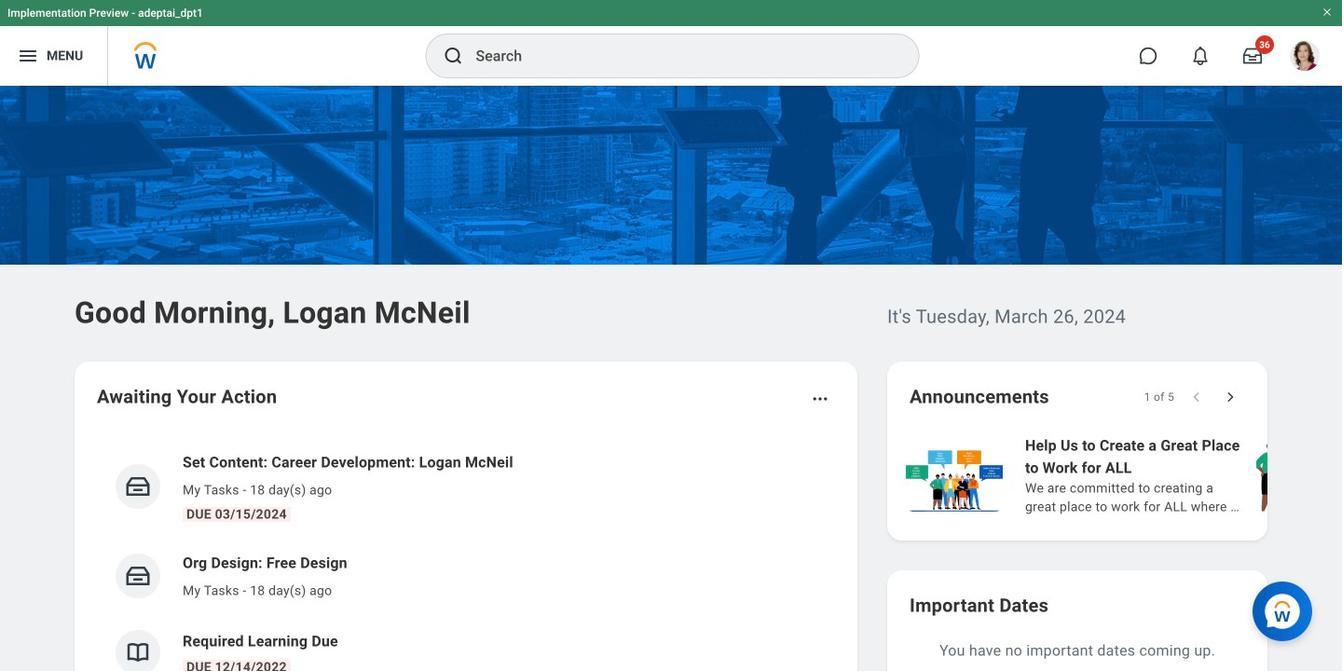 Task type: locate. For each thing, give the bounding box(es) containing it.
banner
[[0, 0, 1343, 86]]

search image
[[443, 45, 465, 67]]

0 horizontal spatial list
[[97, 436, 836, 671]]

list
[[903, 433, 1343, 519], [97, 436, 836, 671]]

justify image
[[17, 45, 39, 67]]

status
[[1145, 390, 1175, 405]]

inbox image
[[124, 473, 152, 501]]

inbox image
[[124, 562, 152, 590]]

close environment banner image
[[1322, 7, 1334, 18]]

Search Workday  search field
[[476, 35, 881, 76]]

main content
[[0, 86, 1343, 671]]

inbox large image
[[1244, 47, 1263, 65]]



Task type: describe. For each thing, give the bounding box(es) containing it.
1 horizontal spatial list
[[903, 433, 1343, 519]]

chevron right small image
[[1222, 388, 1240, 407]]

chevron left small image
[[1188, 388, 1207, 407]]

profile logan mcneil image
[[1291, 41, 1321, 75]]

notifications large image
[[1192, 47, 1211, 65]]

book open image
[[124, 639, 152, 667]]



Task type: vqa. For each thing, say whether or not it's contained in the screenshot.
End for Measurement Period End Date
no



